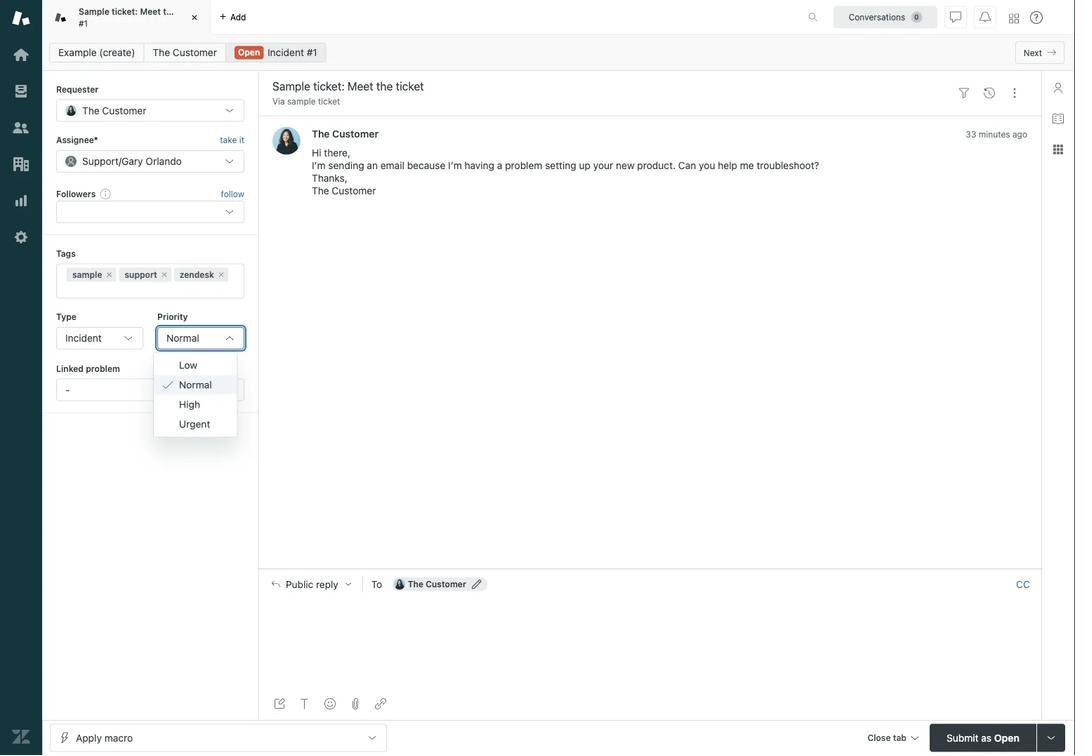 Task type: vqa. For each thing, say whether or not it's contained in the screenshot.
'Conversations'
yes



Task type: locate. For each thing, give the bounding box(es) containing it.
open
[[238, 47, 260, 57], [995, 733, 1020, 744]]

/
[[119, 155, 122, 167]]

follow button
[[221, 188, 244, 200]]

customer down close image
[[173, 47, 217, 58]]

the customer link up there,
[[312, 128, 379, 139]]

urgent option
[[154, 415, 237, 435]]

main element
[[0, 0, 42, 756]]

apply
[[76, 733, 102, 744]]

customer
[[173, 47, 217, 58], [102, 105, 146, 116], [332, 128, 379, 139], [332, 185, 376, 197], [426, 580, 466, 590]]

support / gary orlando
[[82, 155, 182, 167]]

gary
[[122, 155, 143, 167]]

incident
[[268, 47, 304, 58], [65, 333, 102, 344]]

incident for incident
[[65, 333, 102, 344]]

the inside requester element
[[82, 105, 100, 116]]

open down add
[[238, 47, 260, 57]]

customer up there,
[[332, 128, 379, 139]]

1 horizontal spatial #1
[[307, 47, 317, 58]]

i'm down hi
[[312, 160, 326, 171]]

ticket right via
[[318, 97, 340, 106]]

the customer
[[153, 47, 217, 58], [82, 105, 146, 116], [312, 128, 379, 139], [408, 580, 466, 590]]

the customer link down close image
[[144, 43, 226, 63]]

0 vertical spatial open
[[238, 47, 260, 57]]

(create)
[[99, 47, 135, 58]]

remove image right support
[[160, 271, 168, 279]]

take
[[220, 135, 237, 145]]

problem inside hi there, i'm sending an email because i'm having a problem setting up your new product. can you help me troubleshoot? thanks, the customer
[[505, 160, 543, 171]]

add link (cmd k) image
[[375, 699, 386, 710]]

0 horizontal spatial problem
[[86, 364, 120, 374]]

1 horizontal spatial the customer link
[[312, 128, 379, 139]]

the customer up there,
[[312, 128, 379, 139]]

1 horizontal spatial incident
[[268, 47, 304, 58]]

take it button
[[220, 133, 244, 147]]

0 horizontal spatial #1
[[79, 18, 88, 28]]

incident inside popup button
[[65, 333, 102, 344]]

help
[[718, 160, 738, 171]]

urgent
[[179, 419, 210, 430]]

example (create) button
[[49, 43, 144, 63]]

close tab button
[[862, 725, 924, 755]]

the down thanks, on the left
[[312, 185, 329, 197]]

normal
[[166, 333, 199, 344], [179, 379, 212, 391]]

1 horizontal spatial open
[[995, 733, 1020, 744]]

remove image for sample
[[105, 271, 113, 279]]

can
[[679, 160, 696, 171]]

format text image
[[299, 699, 311, 710]]

normal button
[[157, 327, 244, 350]]

product.
[[637, 160, 676, 171]]

0 vertical spatial #1
[[79, 18, 88, 28]]

orlando
[[146, 155, 182, 167]]

ticket
[[179, 7, 202, 17], [318, 97, 340, 106]]

customer up "/"
[[102, 105, 146, 116]]

events image
[[984, 88, 995, 99]]

0 horizontal spatial ticket
[[179, 7, 202, 17]]

0 vertical spatial normal
[[166, 333, 199, 344]]

the customer inside secondary element
[[153, 47, 217, 58]]

open inside secondary element
[[238, 47, 260, 57]]

troubleshoot?
[[757, 160, 820, 171]]

incident for incident #1
[[268, 47, 304, 58]]

0 vertical spatial ticket
[[179, 7, 202, 17]]

info on adding followers image
[[100, 188, 111, 200]]

33 minutes ago
[[966, 129, 1028, 139]]

problem down incident popup button
[[86, 364, 120, 374]]

submit
[[947, 733, 979, 744]]

views image
[[12, 82, 30, 100]]

the customer inside requester element
[[82, 105, 146, 116]]

as
[[982, 733, 992, 744]]

0 horizontal spatial incident
[[65, 333, 102, 344]]

customer down sending
[[332, 185, 376, 197]]

ago
[[1013, 129, 1028, 139]]

2 i'm from the left
[[448, 160, 462, 171]]

sample down tags
[[72, 270, 102, 280]]

low option
[[154, 356, 237, 376]]

Subject field
[[270, 78, 949, 95]]

33
[[966, 129, 977, 139]]

followers
[[56, 189, 96, 199]]

ticket inside sample ticket: meet the ticket #1
[[179, 7, 202, 17]]

0 horizontal spatial open
[[238, 47, 260, 57]]

submit as open
[[947, 733, 1020, 744]]

me
[[740, 160, 754, 171]]

0 vertical spatial the customer link
[[144, 43, 226, 63]]

public reply
[[286, 579, 338, 591]]

customer left edit user icon
[[426, 580, 466, 590]]

normal down low option
[[179, 379, 212, 391]]

tabs tab list
[[42, 0, 794, 35]]

normal inside option
[[179, 379, 212, 391]]

normal down priority
[[166, 333, 199, 344]]

1 horizontal spatial i'm
[[448, 160, 462, 171]]

via
[[273, 97, 285, 106]]

the customer down close image
[[153, 47, 217, 58]]

notifications image
[[980, 12, 991, 23]]

assignee*
[[56, 135, 98, 145]]

#1 up via sample ticket
[[307, 47, 317, 58]]

ticket right the
[[179, 7, 202, 17]]

tab
[[42, 0, 211, 35]]

there,
[[324, 147, 351, 159]]

remove image
[[105, 271, 113, 279], [160, 271, 168, 279]]

1 vertical spatial normal
[[179, 379, 212, 391]]

0 horizontal spatial the customer link
[[144, 43, 226, 63]]

apply macro
[[76, 733, 133, 744]]

0 horizontal spatial remove image
[[105, 271, 113, 279]]

take it
[[220, 135, 244, 145]]

1 vertical spatial #1
[[307, 47, 317, 58]]

high
[[179, 399, 200, 411]]

problem
[[505, 160, 543, 171], [86, 364, 120, 374]]

0 vertical spatial problem
[[505, 160, 543, 171]]

the down sample ticket: meet the ticket #1
[[153, 47, 170, 58]]

the customer link
[[144, 43, 226, 63], [312, 128, 379, 139]]

1 remove image from the left
[[105, 271, 113, 279]]

#1
[[79, 18, 88, 28], [307, 47, 317, 58]]

conversations button
[[834, 6, 938, 28]]

get help image
[[1031, 11, 1043, 24]]

2 remove image from the left
[[160, 271, 168, 279]]

customer@example.com image
[[394, 579, 405, 591]]

sending
[[328, 160, 364, 171]]

incident down the 'type' at the left top of the page
[[65, 333, 102, 344]]

the inside secondary element
[[153, 47, 170, 58]]

remove image left support
[[105, 271, 113, 279]]

problem right a
[[505, 160, 543, 171]]

customer inside hi there, i'm sending an email because i'm having a problem setting up your new product. can you help me troubleshoot? thanks, the customer
[[332, 185, 376, 197]]

1 vertical spatial ticket
[[318, 97, 340, 106]]

0 horizontal spatial i'm
[[312, 160, 326, 171]]

remove image for support
[[160, 271, 168, 279]]

close
[[868, 734, 891, 744]]

1 i'm from the left
[[312, 160, 326, 171]]

customer inside secondary element
[[173, 47, 217, 58]]

1 vertical spatial open
[[995, 733, 1020, 744]]

the down requester
[[82, 105, 100, 116]]

#1 down sample
[[79, 18, 88, 28]]

cc button
[[1016, 579, 1031, 591]]

1 horizontal spatial ticket
[[318, 97, 340, 106]]

i'm left having at the top left of the page
[[448, 160, 462, 171]]

minutes
[[979, 129, 1011, 139]]

1 vertical spatial incident
[[65, 333, 102, 344]]

support
[[82, 155, 119, 167]]

via sample ticket
[[273, 97, 340, 106]]

button displays agent's chat status as invisible. image
[[950, 12, 962, 23]]

the
[[153, 47, 170, 58], [82, 105, 100, 116], [312, 128, 330, 139], [312, 185, 329, 197], [408, 580, 424, 590]]

0 horizontal spatial sample
[[72, 270, 102, 280]]

incident inside secondary element
[[268, 47, 304, 58]]

customers image
[[12, 119, 30, 137]]

the customer down requester
[[82, 105, 146, 116]]

open right as
[[995, 733, 1020, 744]]

1 horizontal spatial problem
[[505, 160, 543, 171]]

a
[[497, 160, 503, 171]]

the right the customer@example.com image
[[408, 580, 424, 590]]

i'm
[[312, 160, 326, 171], [448, 160, 462, 171]]

add
[[230, 12, 246, 22]]

avatar image
[[273, 127, 301, 155]]

0 vertical spatial sample
[[287, 97, 316, 106]]

incident up via
[[268, 47, 304, 58]]

up
[[579, 160, 591, 171]]

1 horizontal spatial remove image
[[160, 271, 168, 279]]

apps image
[[1053, 144, 1064, 155]]

sample right via
[[287, 97, 316, 106]]

example
[[58, 47, 97, 58]]

1 vertical spatial problem
[[86, 364, 120, 374]]

sample
[[287, 97, 316, 106], [72, 270, 102, 280]]

cc
[[1017, 579, 1030, 591]]

public
[[286, 579, 313, 591]]

0 vertical spatial incident
[[268, 47, 304, 58]]



Task type: describe. For each thing, give the bounding box(es) containing it.
type
[[56, 312, 76, 322]]

1 vertical spatial the customer link
[[312, 128, 379, 139]]

linked problem
[[56, 364, 120, 374]]

low
[[179, 360, 197, 371]]

you
[[699, 160, 715, 171]]

setting
[[545, 160, 577, 171]]

hi
[[312, 147, 321, 159]]

knowledge image
[[1053, 113, 1064, 124]]

add button
[[211, 0, 255, 34]]

requester
[[56, 84, 99, 94]]

having
[[465, 160, 495, 171]]

draft mode image
[[274, 699, 285, 710]]

it
[[239, 135, 244, 145]]

next button
[[1016, 41, 1065, 64]]

insert emojis image
[[325, 699, 336, 710]]

hi there, i'm sending an email because i'm having a problem setting up your new product. can you help me troubleshoot? thanks, the customer
[[312, 147, 820, 197]]

the up hi
[[312, 128, 330, 139]]

tab
[[893, 734, 907, 744]]

because
[[407, 160, 446, 171]]

ticket actions image
[[1009, 88, 1021, 99]]

add attachment image
[[350, 699, 361, 710]]

meet
[[140, 7, 161, 17]]

normal inside popup button
[[166, 333, 199, 344]]

conversations
[[849, 12, 906, 22]]

example (create)
[[58, 47, 135, 58]]

close tab
[[868, 734, 907, 744]]

sample
[[79, 7, 109, 17]]

an
[[367, 160, 378, 171]]

priority list box
[[153, 352, 238, 438]]

33 minutes ago text field
[[966, 129, 1028, 139]]

macro
[[104, 733, 133, 744]]

assignee* element
[[56, 150, 244, 173]]

get started image
[[12, 46, 30, 64]]

requester element
[[56, 99, 244, 122]]

ticket:
[[112, 7, 138, 17]]

sample ticket: meet the ticket #1
[[79, 7, 202, 28]]

#1 inside secondary element
[[307, 47, 317, 58]]

secondary element
[[42, 39, 1076, 67]]

tags
[[56, 249, 76, 259]]

zendesk
[[180, 270, 214, 280]]

filter image
[[959, 88, 970, 99]]

next
[[1024, 48, 1042, 58]]

close image
[[188, 11, 202, 25]]

follow
[[221, 189, 244, 199]]

new
[[616, 160, 635, 171]]

linked
[[56, 364, 84, 374]]

reply
[[316, 579, 338, 591]]

displays possible ticket submission types image
[[1046, 733, 1057, 744]]

priority
[[157, 312, 188, 322]]

zendesk products image
[[1009, 14, 1019, 24]]

customer context image
[[1053, 82, 1064, 93]]

your
[[593, 160, 613, 171]]

incident #1
[[268, 47, 317, 58]]

support
[[125, 270, 157, 280]]

customer inside requester element
[[102, 105, 146, 116]]

organizations image
[[12, 155, 30, 174]]

normal option
[[154, 376, 237, 395]]

zendesk image
[[12, 728, 30, 747]]

1 vertical spatial sample
[[72, 270, 102, 280]]

tab containing sample ticket: meet the ticket
[[42, 0, 211, 35]]

incident button
[[56, 327, 143, 350]]

1 horizontal spatial sample
[[287, 97, 316, 106]]

zendesk support image
[[12, 9, 30, 27]]

followers element
[[56, 201, 244, 224]]

the customer link inside secondary element
[[144, 43, 226, 63]]

the inside hi there, i'm sending an email because i'm having a problem setting up your new product. can you help me troubleshoot? thanks, the customer
[[312, 185, 329, 197]]

to
[[371, 579, 382, 591]]

public reply button
[[259, 570, 362, 600]]

admin image
[[12, 228, 30, 247]]

edit user image
[[472, 580, 482, 590]]

-
[[65, 384, 70, 396]]

email
[[381, 160, 405, 171]]

the
[[163, 7, 177, 17]]

remove image
[[217, 271, 225, 279]]

hide composer image
[[645, 564, 656, 575]]

reporting image
[[12, 192, 30, 210]]

high option
[[154, 395, 237, 415]]

#1 inside sample ticket: meet the ticket #1
[[79, 18, 88, 28]]

thanks,
[[312, 172, 348, 184]]

the customer right the customer@example.com image
[[408, 580, 466, 590]]



